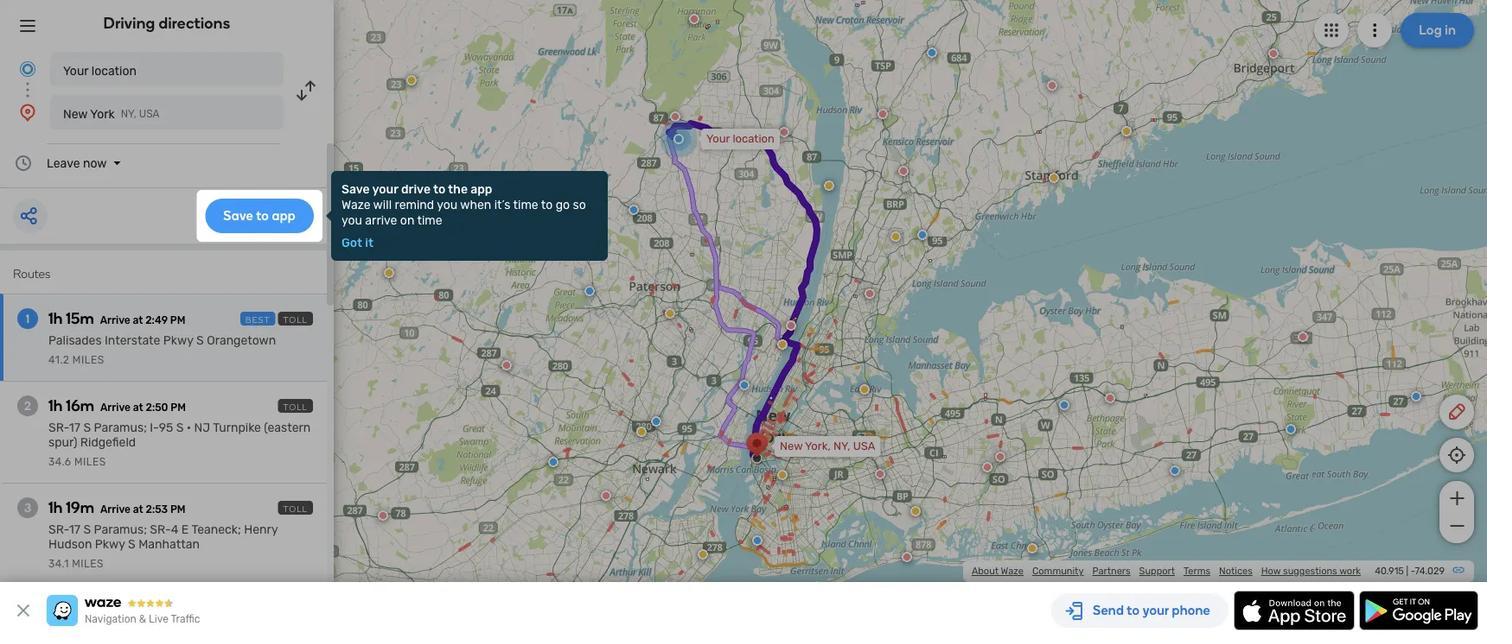 Task type: describe. For each thing, give the bounding box(es) containing it.
3
[[24, 501, 31, 516]]

s inside the palisades interstate pkwy s orangetown 41.2 miles
[[196, 334, 204, 348]]

sr-17 s paramus; i-95 s • nj turnpike (eastern spur) ridgefield 34.6 miles
[[48, 421, 311, 469]]

york
[[90, 107, 115, 121]]

so
[[573, 198, 586, 212]]

|
[[1407, 566, 1409, 578]]

henry
[[244, 523, 278, 537]]

toll for 16m
[[283, 402, 308, 413]]

about waze link
[[972, 566, 1024, 578]]

16m
[[66, 397, 94, 416]]

(eastern
[[264, 421, 311, 435]]

paramus; for 16m
[[94, 421, 147, 435]]

nj
[[194, 421, 210, 435]]

s down 16m
[[83, 421, 91, 435]]

your for your location new york, ny, usa
[[707, 132, 730, 146]]

drive
[[401, 182, 431, 196]]

your
[[372, 182, 399, 196]]

when
[[460, 198, 491, 212]]

current location image
[[17, 59, 38, 80]]

sr-17 s paramus; sr-4 e teaneck; henry hudson pkwy s manhattan 34.1 miles
[[48, 523, 278, 571]]

best
[[245, 315, 270, 325]]

partners link
[[1093, 566, 1131, 578]]

•
[[187, 421, 191, 435]]

zoom out image
[[1446, 516, 1468, 537]]

95
[[159, 421, 173, 435]]

1 vertical spatial waze
[[1001, 566, 1024, 578]]

pencil image
[[1447, 402, 1468, 423]]

will
[[373, 198, 392, 212]]

ny, inside your location new york, ny, usa
[[834, 440, 851, 454]]

location image
[[17, 102, 38, 123]]

go
[[556, 198, 570, 212]]

your location button
[[50, 52, 284, 86]]

live
[[149, 614, 169, 626]]

hudson
[[48, 538, 92, 552]]

pm for 15m
[[170, 315, 185, 327]]

1h for 1h 15m
[[48, 310, 63, 328]]

got it button
[[342, 236, 374, 250]]

routes
[[13, 267, 50, 281]]

driving
[[103, 14, 155, 32]]

paramus; for 19m
[[94, 523, 147, 537]]

about waze community partners support terms notices how suggestions work
[[972, 566, 1361, 578]]

it's
[[494, 198, 511, 212]]

17 for 16m
[[69, 421, 80, 435]]

1 vertical spatial time
[[417, 213, 442, 227]]

19m
[[66, 499, 94, 518]]

74.029
[[1415, 566, 1445, 578]]

miles for 1h 19m
[[72, 559, 104, 571]]

40.915 | -74.029
[[1375, 566, 1445, 578]]

teaneck;
[[191, 523, 241, 537]]

notices link
[[1219, 566, 1253, 578]]

your location new york, ny, usa
[[707, 132, 876, 454]]

how suggestions work link
[[1262, 566, 1361, 578]]

0 vertical spatial you
[[437, 198, 458, 212]]

s left •
[[176, 421, 184, 435]]

2:53
[[146, 504, 168, 516]]

now
[[83, 156, 107, 170]]

s left manhattan on the bottom left
[[128, 538, 136, 552]]

arrive
[[365, 213, 397, 227]]

miles for 1h 16m
[[74, 457, 106, 469]]

arrive for 1h 16m
[[100, 402, 131, 414]]

terms
[[1184, 566, 1211, 578]]

york,
[[805, 440, 831, 454]]

pm for 16m
[[171, 402, 186, 414]]

got
[[342, 236, 362, 250]]

1
[[26, 312, 30, 326]]

partners
[[1093, 566, 1131, 578]]

leave
[[47, 156, 80, 170]]

support
[[1139, 566, 1175, 578]]

i-
[[150, 421, 159, 435]]

suggestions
[[1283, 566, 1338, 578]]



Task type: vqa. For each thing, say whether or not it's contained in the screenshot.
the 37.761 | -122.438
no



Task type: locate. For each thing, give the bounding box(es) containing it.
0 vertical spatial waze
[[342, 198, 371, 212]]

3 toll from the top
[[283, 504, 308, 515]]

arrive right 16m
[[100, 402, 131, 414]]

pkwy down 1h 19m arrive at 2:53 pm
[[95, 538, 125, 552]]

3 arrive from the top
[[100, 504, 131, 516]]

usa inside your location new york, ny, usa
[[853, 440, 876, 454]]

2
[[24, 399, 31, 414]]

to left go
[[541, 198, 553, 212]]

0 horizontal spatial time
[[417, 213, 442, 227]]

sr- up hudson
[[48, 523, 69, 537]]

ny,
[[121, 108, 137, 120], [834, 440, 851, 454]]

your inside your location new york, ny, usa
[[707, 132, 730, 146]]

support link
[[1139, 566, 1175, 578]]

1 vertical spatial new
[[780, 440, 803, 454]]

1 vertical spatial ny,
[[834, 440, 851, 454]]

usa right "york" on the top left of page
[[139, 108, 160, 120]]

0 horizontal spatial you
[[342, 213, 362, 227]]

2 vertical spatial 1h
[[48, 499, 63, 518]]

2 vertical spatial arrive
[[100, 504, 131, 516]]

leave now
[[47, 156, 107, 170]]

ny, right york,
[[834, 440, 851, 454]]

notices
[[1219, 566, 1253, 578]]

traffic
[[171, 614, 200, 626]]

s up hudson
[[83, 523, 91, 537]]

pm inside 1h 15m arrive at 2:49 pm
[[170, 315, 185, 327]]

work
[[1340, 566, 1361, 578]]

0 vertical spatial usa
[[139, 108, 160, 120]]

your location
[[63, 64, 137, 78]]

1 vertical spatial location
[[733, 132, 775, 146]]

arrive right 19m
[[100, 504, 131, 516]]

x image
[[13, 601, 34, 622]]

3 1h from the top
[[48, 499, 63, 518]]

17 for 19m
[[69, 523, 80, 537]]

0 horizontal spatial new
[[63, 107, 88, 121]]

paramus; inside sr-17 s paramus; i-95 s • nj turnpike (eastern spur) ridgefield 34.6 miles
[[94, 421, 147, 435]]

location inside button
[[91, 64, 137, 78]]

arrive inside 1h 16m arrive at 2:50 pm
[[100, 402, 131, 414]]

you up 'got'
[[342, 213, 362, 227]]

your for your location
[[63, 64, 89, 78]]

location inside your location new york, ny, usa
[[733, 132, 775, 146]]

to
[[433, 182, 446, 196], [541, 198, 553, 212]]

1 vertical spatial to
[[541, 198, 553, 212]]

turnpike
[[213, 421, 261, 435]]

new left york,
[[780, 440, 803, 454]]

toll up (eastern at left bottom
[[283, 402, 308, 413]]

location for your location new york, ny, usa
[[733, 132, 775, 146]]

paramus; up ridgefield
[[94, 421, 147, 435]]

time down 'remind'
[[417, 213, 442, 227]]

waze
[[342, 198, 371, 212], [1001, 566, 1024, 578]]

1 paramus; from the top
[[94, 421, 147, 435]]

on
[[400, 213, 415, 227]]

location for your location
[[91, 64, 137, 78]]

2 vertical spatial pm
[[170, 504, 186, 516]]

arrive for 1h 19m
[[100, 504, 131, 516]]

navigation
[[85, 614, 137, 626]]

0 vertical spatial pkwy
[[163, 334, 193, 348]]

ny, right "york" on the top left of page
[[121, 108, 137, 120]]

34.1
[[48, 559, 69, 571]]

2 vertical spatial toll
[[283, 504, 308, 515]]

pkwy inside sr-17 s paramus; sr-4 e teaneck; henry hudson pkwy s manhattan 34.1 miles
[[95, 538, 125, 552]]

40.915
[[1375, 566, 1404, 578]]

1 vertical spatial paramus;
[[94, 523, 147, 537]]

2 17 from the top
[[69, 523, 80, 537]]

ridgefield
[[80, 436, 136, 450]]

0 horizontal spatial pkwy
[[95, 538, 125, 552]]

1 17 from the top
[[69, 421, 80, 435]]

at for 19m
[[133, 504, 143, 516]]

clock image
[[13, 153, 34, 174]]

save your drive to the app waze will remind you when it's time to go so you arrive on time got it
[[342, 182, 586, 250]]

17 inside sr-17 s paramus; sr-4 e teaneck; henry hudson pkwy s manhattan 34.1 miles
[[69, 523, 80, 537]]

arrive up interstate
[[100, 315, 130, 327]]

0 horizontal spatial location
[[91, 64, 137, 78]]

community link
[[1033, 566, 1084, 578]]

miles down hudson
[[72, 559, 104, 571]]

1 horizontal spatial your
[[707, 132, 730, 146]]

interstate
[[105, 334, 160, 348]]

at left 2:49
[[133, 315, 143, 327]]

e
[[181, 523, 189, 537]]

at inside 1h 19m arrive at 2:53 pm
[[133, 504, 143, 516]]

pm up 4
[[170, 504, 186, 516]]

time right it's in the left of the page
[[513, 198, 539, 212]]

2 1h from the top
[[48, 397, 63, 416]]

pm right 2:49
[[170, 315, 185, 327]]

17 up hudson
[[69, 523, 80, 537]]

1 vertical spatial at
[[133, 402, 143, 414]]

paramus; inside sr-17 s paramus; sr-4 e teaneck; henry hudson pkwy s manhattan 34.1 miles
[[94, 523, 147, 537]]

spur)
[[48, 436, 77, 450]]

0 vertical spatial new
[[63, 107, 88, 121]]

new york ny, usa
[[63, 107, 160, 121]]

2 vertical spatial at
[[133, 504, 143, 516]]

pm inside 1h 16m arrive at 2:50 pm
[[171, 402, 186, 414]]

it
[[365, 236, 374, 250]]

new inside your location new york, ny, usa
[[780, 440, 803, 454]]

0 vertical spatial to
[[433, 182, 446, 196]]

0 vertical spatial 17
[[69, 421, 80, 435]]

miles inside sr-17 s paramus; sr-4 e teaneck; henry hudson pkwy s manhattan 34.1 miles
[[72, 559, 104, 571]]

1 vertical spatial you
[[342, 213, 362, 227]]

usa right york,
[[853, 440, 876, 454]]

pkwy inside the palisades interstate pkwy s orangetown 41.2 miles
[[163, 334, 193, 348]]

arrive
[[100, 315, 130, 327], [100, 402, 131, 414], [100, 504, 131, 516]]

sr-
[[48, 421, 69, 435], [48, 523, 69, 537], [150, 523, 171, 537]]

palisades interstate pkwy s orangetown 41.2 miles
[[48, 334, 276, 367]]

sr- for 16m
[[48, 421, 69, 435]]

driving directions
[[103, 14, 230, 32]]

3 at from the top
[[133, 504, 143, 516]]

pm for 19m
[[170, 504, 186, 516]]

toll down (eastern at left bottom
[[283, 504, 308, 515]]

pkwy
[[163, 334, 193, 348], [95, 538, 125, 552]]

1 vertical spatial 17
[[69, 523, 80, 537]]

how
[[1262, 566, 1281, 578]]

1 vertical spatial arrive
[[100, 402, 131, 414]]

s
[[196, 334, 204, 348], [83, 421, 91, 435], [176, 421, 184, 435], [83, 523, 91, 537], [128, 538, 136, 552]]

toll right best at left
[[283, 315, 308, 325]]

sr- inside sr-17 s paramus; i-95 s • nj turnpike (eastern spur) ridgefield 34.6 miles
[[48, 421, 69, 435]]

new
[[63, 107, 88, 121], [780, 440, 803, 454]]

pm inside 1h 19m arrive at 2:53 pm
[[170, 504, 186, 516]]

s left orangetown
[[196, 334, 204, 348]]

sr- up manhattan on the bottom left
[[150, 523, 171, 537]]

directions
[[159, 14, 230, 32]]

2 arrive from the top
[[100, 402, 131, 414]]

1 vertical spatial pkwy
[[95, 538, 125, 552]]

1 horizontal spatial location
[[733, 132, 775, 146]]

sr- up spur)
[[48, 421, 69, 435]]

1h 15m arrive at 2:49 pm
[[48, 310, 185, 328]]

17 inside sr-17 s paramus; i-95 s • nj turnpike (eastern spur) ridgefield 34.6 miles
[[69, 421, 80, 435]]

palisades
[[48, 334, 102, 348]]

1 horizontal spatial new
[[780, 440, 803, 454]]

miles inside sr-17 s paramus; i-95 s • nj turnpike (eastern spur) ridgefield 34.6 miles
[[74, 457, 106, 469]]

arrive inside 1h 15m arrive at 2:49 pm
[[100, 315, 130, 327]]

1 vertical spatial 1h
[[48, 397, 63, 416]]

miles down palisades
[[73, 355, 104, 367]]

about
[[972, 566, 999, 578]]

1 horizontal spatial usa
[[853, 440, 876, 454]]

orangetown
[[207, 334, 276, 348]]

your inside your location button
[[63, 64, 89, 78]]

at for 15m
[[133, 315, 143, 327]]

1 horizontal spatial to
[[541, 198, 553, 212]]

at left 2:50
[[133, 402, 143, 414]]

1 horizontal spatial pkwy
[[163, 334, 193, 348]]

0 vertical spatial time
[[513, 198, 539, 212]]

new left "york" on the top left of page
[[63, 107, 88, 121]]

0 vertical spatial arrive
[[100, 315, 130, 327]]

toll for 19m
[[283, 504, 308, 515]]

1h 19m arrive at 2:53 pm
[[48, 499, 186, 518]]

to left the
[[433, 182, 446, 196]]

paramus;
[[94, 421, 147, 435], [94, 523, 147, 537]]

miles
[[73, 355, 104, 367], [74, 457, 106, 469], [72, 559, 104, 571]]

1 1h from the top
[[48, 310, 63, 328]]

0 horizontal spatial waze
[[342, 198, 371, 212]]

0 vertical spatial at
[[133, 315, 143, 327]]

link image
[[1452, 564, 1466, 578]]

2 toll from the top
[[283, 402, 308, 413]]

1 vertical spatial miles
[[74, 457, 106, 469]]

waze inside save your drive to the app waze will remind you when it's time to go so you arrive on time got it
[[342, 198, 371, 212]]

miles down ridgefield
[[74, 457, 106, 469]]

1h left 19m
[[48, 499, 63, 518]]

1 arrive from the top
[[100, 315, 130, 327]]

at inside 1h 16m arrive at 2:50 pm
[[133, 402, 143, 414]]

1 horizontal spatial time
[[513, 198, 539, 212]]

the
[[448, 182, 468, 196]]

community
[[1033, 566, 1084, 578]]

toll
[[283, 315, 308, 325], [283, 402, 308, 413], [283, 504, 308, 515]]

1h for 1h 16m
[[48, 397, 63, 416]]

you
[[437, 198, 458, 212], [342, 213, 362, 227]]

0 horizontal spatial ny,
[[121, 108, 137, 120]]

41.2
[[48, 355, 70, 367]]

usa inside 'new york ny, usa'
[[139, 108, 160, 120]]

miles inside the palisades interstate pkwy s orangetown 41.2 miles
[[73, 355, 104, 367]]

at inside 1h 15m arrive at 2:49 pm
[[133, 315, 143, 327]]

waze right about at the right bottom of the page
[[1001, 566, 1024, 578]]

17 up spur)
[[69, 421, 80, 435]]

0 horizontal spatial usa
[[139, 108, 160, 120]]

1h for 1h 19m
[[48, 499, 63, 518]]

1h 16m arrive at 2:50 pm
[[48, 397, 186, 416]]

&
[[139, 614, 146, 626]]

manhattan
[[139, 538, 200, 552]]

1 horizontal spatial ny,
[[834, 440, 851, 454]]

pm
[[170, 315, 185, 327], [171, 402, 186, 414], [170, 504, 186, 516]]

2 vertical spatial miles
[[72, 559, 104, 571]]

0 vertical spatial paramus;
[[94, 421, 147, 435]]

1 at from the top
[[133, 315, 143, 327]]

usa
[[139, 108, 160, 120], [853, 440, 876, 454]]

0 vertical spatial ny,
[[121, 108, 137, 120]]

0 vertical spatial location
[[91, 64, 137, 78]]

navigation & live traffic
[[85, 614, 200, 626]]

0 horizontal spatial to
[[433, 182, 446, 196]]

1h left 15m at the left
[[48, 310, 63, 328]]

2 at from the top
[[133, 402, 143, 414]]

pkwy down 2:49
[[163, 334, 193, 348]]

1h left 16m
[[48, 397, 63, 416]]

you down the
[[437, 198, 458, 212]]

at
[[133, 315, 143, 327], [133, 402, 143, 414], [133, 504, 143, 516]]

remind
[[395, 198, 434, 212]]

at left 2:53
[[133, 504, 143, 516]]

waze down save
[[342, 198, 371, 212]]

1h
[[48, 310, 63, 328], [48, 397, 63, 416], [48, 499, 63, 518]]

terms link
[[1184, 566, 1211, 578]]

0 vertical spatial toll
[[283, 315, 308, 325]]

4
[[171, 523, 179, 537]]

save
[[342, 182, 370, 196]]

0 vertical spatial your
[[63, 64, 89, 78]]

1 vertical spatial usa
[[853, 440, 876, 454]]

-
[[1411, 566, 1415, 578]]

0 vertical spatial 1h
[[48, 310, 63, 328]]

ny, inside 'new york ny, usa'
[[121, 108, 137, 120]]

arrive inside 1h 19m arrive at 2:53 pm
[[100, 504, 131, 516]]

arrive for 1h 15m
[[100, 315, 130, 327]]

2:50
[[146, 402, 168, 414]]

1 horizontal spatial waze
[[1001, 566, 1024, 578]]

pm right 2:50
[[171, 402, 186, 414]]

15m
[[66, 310, 94, 328]]

1 vertical spatial pm
[[171, 402, 186, 414]]

1 horizontal spatial you
[[437, 198, 458, 212]]

at for 16m
[[133, 402, 143, 414]]

sr- for 19m
[[48, 523, 69, 537]]

zoom in image
[[1446, 489, 1468, 509]]

paramus; down 1h 19m arrive at 2:53 pm
[[94, 523, 147, 537]]

0 horizontal spatial your
[[63, 64, 89, 78]]

2 paramus; from the top
[[94, 523, 147, 537]]

0 vertical spatial miles
[[73, 355, 104, 367]]

1 vertical spatial your
[[707, 132, 730, 146]]

2:49
[[145, 315, 168, 327]]

app
[[471, 182, 492, 196]]

1 toll from the top
[[283, 315, 308, 325]]

1 vertical spatial toll
[[283, 402, 308, 413]]

your
[[63, 64, 89, 78], [707, 132, 730, 146]]

34.6
[[48, 457, 71, 469]]

0 vertical spatial pm
[[170, 315, 185, 327]]



